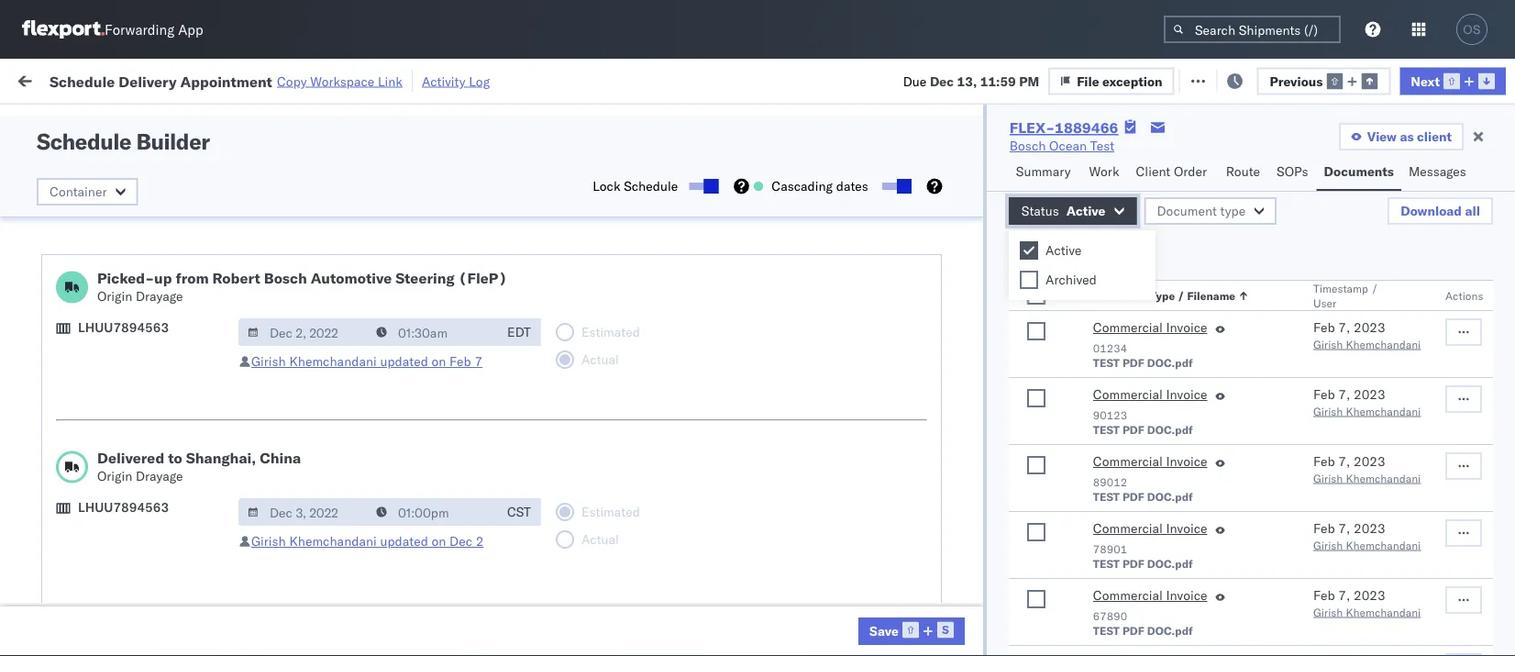 Task type: locate. For each thing, give the bounding box(es) containing it.
dec right due
[[930, 73, 954, 89]]

from inside confirm pickup from los angeles, ca
[[135, 497, 162, 513]]

pdf
[[1123, 356, 1145, 369], [1123, 423, 1145, 436], [1123, 490, 1145, 503], [1123, 557, 1145, 570], [1123, 624, 1145, 637]]

2023 for 67890
[[1354, 587, 1386, 603]]

confirm pickup from los angeles, ca link
[[42, 496, 261, 533]]

3 test pdf doc.pdf from the top
[[1094, 490, 1194, 503]]

1 demo from the top
[[629, 184, 663, 200]]

omkar down operator
[[1376, 184, 1414, 200]]

5 test pdf doc.pdf from the top
[[1094, 624, 1194, 637]]

test pdf doc.pdf for 01234
[[1094, 356, 1194, 369]]

workitem button
[[11, 146, 266, 164]]

1 upload customs clearance documents from the top
[[42, 174, 201, 208]]

1 drayage from the top
[[136, 288, 183, 304]]

1 vertical spatial abcdefg78456546
[[1146, 507, 1269, 523]]

1 vertical spatial appointment
[[150, 223, 226, 240]]

ocean inside bosch ocean test link
[[1050, 138, 1087, 154]]

container for container numbers
[[1027, 143, 1076, 156]]

from for first schedule pickup from los angeles, ca "button" from the top of the page
[[143, 255, 170, 271]]

khemchandani for 01234
[[1347, 337, 1422, 351]]

delivery inside 'link'
[[92, 546, 140, 563]]

5 flex-1846748 from the top
[[909, 386, 1005, 402]]

schedule delivery appointment link up picked-
[[42, 223, 226, 241]]

copy
[[277, 73, 307, 89]]

bosch ocean test
[[1010, 138, 1115, 154], [577, 224, 682, 240], [696, 224, 801, 240], [577, 345, 682, 362], [577, 507, 682, 523], [577, 547, 682, 563]]

pdf down 90123
[[1123, 423, 1145, 436]]

container down the "workitem"
[[50, 184, 107, 200]]

0 vertical spatial documents
[[1325, 163, 1395, 179]]

exception down search shipments (/) text field
[[1229, 71, 1289, 87]]

1 commercial invoice link from the top
[[1094, 318, 1208, 340]]

0 vertical spatial appointment
[[180, 72, 272, 90]]

1 vertical spatial documents
[[42, 192, 109, 208]]

from for confirm pickup from los angeles, ca button on the bottom left of the page
[[135, 497, 162, 513]]

1 horizontal spatial container
[[1027, 143, 1076, 156]]

demo
[[629, 184, 663, 200], [629, 588, 663, 604]]

karl
[[854, 628, 877, 644]]

2023
[[1354, 319, 1386, 335], [1354, 386, 1386, 402], [1354, 453, 1386, 469], [1354, 520, 1386, 536], [1354, 587, 1386, 603], [332, 588, 364, 604]]

1 vertical spatial upload
[[42, 416, 84, 432]]

os button
[[1452, 8, 1494, 50]]

3 1846748 from the top
[[949, 305, 1005, 321]]

1 lhuu7894563, uetu5238478 from the top
[[1027, 466, 1214, 482]]

5 ceau7522281, hlxu6269489, hlxu8034992 from the top
[[1027, 385, 1311, 401]]

hlxu6269489,
[[1124, 224, 1218, 240], [1124, 264, 1218, 280], [1124, 305, 1218, 321], [1124, 345, 1218, 361], [1124, 385, 1218, 401], [1124, 426, 1218, 442]]

205 on track
[[421, 71, 496, 87]]

uetu5238478 down 89012
[[1125, 507, 1214, 523]]

5 commercial invoice link from the top
[[1094, 586, 1208, 608]]

2 nov from the top
[[286, 265, 310, 281]]

0 vertical spatial status
[[99, 114, 131, 128]]

test pdf doc.pdf down 67890
[[1094, 624, 1194, 637]]

upload customs clearance documents for "upload customs clearance documents" link associated with 2nd upload customs clearance documents button from the bottom
[[42, 174, 201, 208]]

commercial invoice link down type
[[1094, 318, 1208, 340]]

0 vertical spatial document
[[1158, 203, 1218, 219]]

automotive
[[311, 269, 392, 287]]

customs up delivered
[[87, 416, 139, 432]]

exception
[[1229, 71, 1289, 87], [1103, 73, 1163, 89]]

1 schedule pickup from los angeles, ca from the top
[[42, 255, 247, 289]]

mbl/mawb numbers
[[1146, 150, 1258, 164]]

exception up "flex-1889466" link
[[1103, 73, 1163, 89]]

0 vertical spatial -- : -- -- text field
[[367, 318, 497, 346]]

flex-1893174
[[909, 588, 1005, 604]]

invoice for 89012
[[1167, 453, 1208, 469]]

commercial invoice link for 01234
[[1094, 318, 1208, 340]]

pickup down delivered
[[92, 497, 132, 513]]

invoice for 90123
[[1167, 386, 1208, 402]]

schedule pickup from los angeles, ca for 1st schedule pickup from los angeles, ca "button" from the bottom
[[42, 578, 247, 612]]

-- : -- -- text field
[[367, 318, 497, 346], [367, 498, 497, 526]]

0 vertical spatial confirm
[[42, 497, 89, 513]]

ca
[[42, 273, 60, 289], [42, 313, 60, 329], [42, 394, 60, 410], [42, 475, 60, 491], [42, 515, 60, 531], [42, 596, 60, 612]]

2023 for 90123
[[1354, 386, 1386, 402]]

schedule pickup from los angeles, ca for 2nd schedule pickup from los angeles, ca "button" from the top
[[42, 295, 247, 329]]

upload customs clearance documents down workitem button
[[42, 174, 201, 208]]

1 clearance from the top
[[142, 174, 201, 190]]

1 upload from the top
[[42, 174, 84, 190]]

file up "flex-1889466" link
[[1077, 73, 1100, 89]]

updated left 2
[[380, 533, 428, 549]]

4 commercial from the top
[[1094, 520, 1163, 536]]

pst, up 4:00 pm pst, dec 23, 2022
[[254, 467, 282, 483]]

0 horizontal spatial exception
[[1103, 73, 1163, 89]]

None checkbox
[[1020, 241, 1039, 260], [1020, 271, 1039, 289], [1028, 286, 1046, 305], [1028, 322, 1046, 340], [1028, 389, 1046, 407], [1028, 523, 1046, 541], [1020, 241, 1039, 260], [1020, 271, 1039, 289], [1028, 286, 1046, 305], [1028, 322, 1046, 340], [1028, 389, 1046, 407], [1028, 523, 1046, 541]]

numbers inside the mbl/mawb numbers "button"
[[1213, 150, 1258, 164]]

los inside confirm pickup from los angeles, ca
[[166, 497, 186, 513]]

commercial up 67890
[[1094, 587, 1163, 603]]

consignee
[[666, 184, 728, 200], [666, 588, 728, 604], [781, 588, 843, 604]]

2 uetu5238478 from the top
[[1125, 507, 1214, 523]]

dec left 2
[[450, 533, 473, 549]]

1 uetu5238478 from the top
[[1125, 466, 1214, 482]]

lhuu7894563, uetu5238478 up 67890
[[1027, 547, 1214, 563]]

/
[[1372, 281, 1379, 295], [1178, 289, 1185, 302]]

drayage inside delivered to shanghai, china origin drayage
[[136, 468, 183, 484]]

pdf down 78901
[[1123, 557, 1145, 570]]

numbers inside container numbers
[[1027, 157, 1072, 171]]

los for 2nd schedule pickup from los angeles, ca "button" from the bottom
[[173, 457, 194, 473]]

1 flexport demo consignee from the top
[[577, 184, 728, 200]]

6 ceau7522281, from the top
[[1027, 426, 1121, 442]]

: for snoozed
[[422, 114, 426, 128]]

0 vertical spatial upload customs clearance documents link
[[42, 173, 261, 210]]

0 vertical spatial drayage
[[136, 288, 183, 304]]

from up to at the left bottom of the page
[[143, 376, 170, 392]]

forwarding app link
[[22, 20, 203, 39]]

confirm inside "confirm delivery" 'link'
[[42, 546, 89, 563]]

pst, for 12,
[[254, 588, 282, 604]]

2 flex-1846748 from the top
[[909, 265, 1005, 281]]

1 vertical spatial schedule delivery appointment
[[42, 345, 226, 361]]

pst, for 13,
[[254, 467, 282, 483]]

on left 7
[[432, 353, 446, 369]]

1 vertical spatial customs
[[87, 416, 139, 432]]

documents for 2nd upload customs clearance documents button from the bottom
[[42, 192, 109, 208]]

5 schedule pickup from los angeles, ca from the top
[[42, 578, 247, 612]]

file exception up "flex-1889466" link
[[1077, 73, 1163, 89]]

2 test pdf doc.pdf from the top
[[1094, 423, 1194, 436]]

angeles, right to at the left bottom of the page
[[197, 457, 247, 473]]

5 1846748 from the top
[[949, 386, 1005, 402]]

girish khemchandani updated on dec 2
[[251, 533, 484, 549]]

commercial for 67890
[[1094, 587, 1163, 603]]

updated for picked-up from robert bosch automotive steering (flep)
[[380, 353, 428, 369]]

1 horizontal spatial document
[[1158, 203, 1218, 219]]

confirm delivery button
[[42, 546, 140, 566]]

work right the import
[[199, 71, 231, 87]]

pdf for 67890
[[1123, 624, 1145, 637]]

0 horizontal spatial status
[[99, 114, 131, 128]]

document down "ymluw236679313"
[[1158, 203, 1218, 219]]

angeles, up the shanghai,
[[197, 376, 247, 392]]

workspace
[[310, 73, 375, 89]]

3 ca from the top
[[42, 394, 60, 410]]

1 flexport from the top
[[577, 184, 625, 200]]

11:59 pm pdt, nov 4, 2022
[[192, 224, 360, 240], [192, 265, 360, 281], [192, 305, 360, 321], [192, 345, 360, 362]]

0 vertical spatial flexport
[[577, 184, 625, 200]]

3 commercial invoice link from the top
[[1094, 452, 1208, 474]]

2 vertical spatial on
[[432, 533, 446, 549]]

2 vertical spatial documents
[[42, 434, 109, 451]]

7, for 01234
[[1339, 319, 1351, 335]]

0 vertical spatial upload customs clearance documents button
[[42, 173, 261, 212]]

flex-1846748
[[909, 224, 1005, 240], [909, 265, 1005, 281], [909, 305, 1005, 321], [909, 345, 1005, 362], [909, 386, 1005, 402], [909, 426, 1005, 442]]

6 fcl from the top
[[499, 547, 522, 563]]

dates
[[837, 178, 869, 194]]

1 upload customs clearance documents link from the top
[[42, 173, 261, 210]]

upload for 2nd upload customs clearance documents button from the top of the page
[[42, 416, 84, 432]]

78901
[[1094, 542, 1128, 556]]

1 horizontal spatial status
[[1022, 203, 1060, 219]]

/ right timestamp
[[1372, 281, 1379, 295]]

from left robert at the left of page
[[143, 255, 170, 271]]

import
[[154, 71, 196, 87]]

resize handle column header
[[262, 142, 284, 656], [362, 142, 384, 656], [427, 142, 449, 656], [546, 142, 568, 656], [665, 142, 687, 656], [849, 142, 871, 656], [996, 142, 1018, 656], [1115, 142, 1137, 656], [1344, 142, 1366, 656], [1464, 142, 1486, 656], [1483, 142, 1505, 656]]

bookings
[[696, 588, 750, 604]]

1 vertical spatial lhuu7894563,
[[1027, 507, 1122, 523]]

1 schedule delivery appointment link from the top
[[42, 223, 226, 241]]

no
[[430, 114, 445, 128]]

1 vertical spatial uetu5238478
[[1125, 507, 1214, 523]]

test for 78901
[[1094, 557, 1120, 570]]

angeles, down delivered to shanghai, china origin drayage
[[189, 497, 240, 513]]

0 horizontal spatial work
[[199, 71, 231, 87]]

0 vertical spatial upload
[[42, 174, 84, 190]]

numbers for mbl/mawb numbers
[[1213, 150, 1258, 164]]

1 4, from the top
[[313, 224, 325, 240]]

lock
[[593, 178, 621, 194]]

os
[[1464, 22, 1482, 36]]

from right up
[[176, 269, 209, 287]]

commercial invoice link for 89012
[[1094, 452, 1208, 474]]

angeles, down am
[[197, 578, 247, 594]]

1 vertical spatial confirm
[[42, 546, 89, 563]]

commercial invoice for 67890
[[1094, 587, 1208, 603]]

0 vertical spatial uetu5238478
[[1125, 466, 1214, 482]]

archived
[[1046, 272, 1097, 288]]

upload customs clearance documents link down workitem button
[[42, 173, 261, 210]]

-- : -- -- text field down steering
[[367, 318, 497, 346]]

1 vertical spatial upload customs clearance documents link
[[42, 415, 261, 452]]

23,
[[305, 507, 324, 523]]

angeles, for 'confirm pickup from los angeles, ca' link
[[189, 497, 240, 513]]

0 horizontal spatial container
[[50, 184, 107, 200]]

1 vertical spatial demo
[[629, 588, 663, 604]]

confirm up confirm delivery
[[42, 497, 89, 513]]

0 vertical spatial clearance
[[142, 174, 201, 190]]

13, up 23,
[[312, 467, 332, 483]]

omkar down the download
[[1376, 224, 1414, 240]]

demo right lock
[[629, 184, 663, 200]]

4 hlxu8034992 from the top
[[1222, 345, 1311, 361]]

confirm for confirm pickup from los angeles, ca
[[42, 497, 89, 513]]

active down caiu7969337 at the right top of the page
[[1067, 203, 1106, 219]]

consignee up 'integration'
[[666, 588, 728, 604]]

ocean fcl up (flep)
[[458, 224, 522, 240]]

commercial invoice link up 90123
[[1094, 385, 1208, 407]]

container up summary
[[1027, 143, 1076, 156]]

2 vertical spatial appointment
[[150, 345, 226, 361]]

0 vertical spatial work
[[199, 71, 231, 87]]

invoice
[[1167, 319, 1208, 335], [1167, 386, 1208, 402], [1167, 453, 1208, 469], [1167, 520, 1208, 536], [1167, 587, 1208, 603]]

2 doc.pdf from the top
[[1148, 423, 1194, 436]]

customs
[[87, 174, 139, 190], [87, 416, 139, 432]]

1 vertical spatial updated
[[380, 533, 428, 549]]

documents inside "button"
[[1325, 163, 1395, 179]]

2 : from the left
[[422, 114, 426, 128]]

confirm inside confirm pickup from los angeles, ca
[[42, 497, 89, 513]]

angeles, for schedule pickup from los angeles, ca link related to 2nd schedule pickup from los angeles, ca "button" from the bottom
[[197, 457, 247, 473]]

commercial invoice down type
[[1094, 319, 1208, 335]]

0 vertical spatial customs
[[87, 174, 139, 190]]

numbers for container numbers
[[1027, 157, 1072, 171]]

2 vertical spatial uetu5238478
[[1125, 547, 1214, 563]]

5 commercial invoice from the top
[[1094, 587, 1208, 603]]

work,
[[193, 114, 222, 128]]

commercial invoice link for 78901
[[1094, 519, 1208, 541]]

angeles, right up
[[197, 255, 247, 271]]

1 vertical spatial flexport demo consignee
[[577, 588, 728, 604]]

6 hlxu8034992 from the top
[[1222, 426, 1311, 442]]

1 horizontal spatial work
[[1090, 163, 1120, 179]]

1 vertical spatial upload customs clearance documents
[[42, 416, 201, 451]]

clearance for "upload customs clearance documents" link associated with 2nd upload customs clearance documents button from the bottom
[[142, 174, 201, 190]]

schedule delivery appointment link for first schedule delivery appointment button from the bottom
[[42, 344, 226, 362]]

demo left bookings
[[629, 588, 663, 604]]

0 vertical spatial lhuu7894563,
[[1027, 466, 1122, 482]]

2 vertical spatial abcdefg78456546
[[1146, 547, 1269, 563]]

feb for 67890
[[1314, 587, 1336, 603]]

0 horizontal spatial numbers
[[1027, 157, 1072, 171]]

from down confirm pickup from los angeles, ca button on the bottom left of the page
[[143, 578, 170, 594]]

cascading dates
[[772, 178, 869, 194]]

3 feb 7, 2023 girish khemchandani from the top
[[1314, 453, 1422, 485]]

3 flex-1846748 from the top
[[909, 305, 1005, 321]]

2 upload customs clearance documents from the top
[[42, 416, 201, 451]]

commercial invoice
[[1094, 319, 1208, 335], [1094, 386, 1208, 402], [1094, 453, 1208, 469], [1094, 520, 1208, 536], [1094, 587, 1208, 603]]

schedule pickup from los angeles, ca for 2nd schedule pickup from los angeles, ca "button" from the bottom
[[42, 457, 247, 491]]

1 vertical spatial work
[[1090, 163, 1120, 179]]

-- : -- -- text field up 2
[[367, 498, 497, 526]]

schedule pickup from los angeles, ca link for 3rd schedule pickup from los angeles, ca "button" from the bottom of the page
[[42, 375, 261, 412]]

3 commercial invoice from the top
[[1094, 453, 1208, 469]]

3 hlxu8034992 from the top
[[1222, 305, 1311, 321]]

upload customs clearance documents for 2nd upload customs clearance documents button from the top of the page "upload customs clearance documents" link
[[42, 416, 201, 451]]

5 7, from the top
[[1339, 587, 1351, 603]]

status for status : ready for work, blocked, in progress
[[99, 114, 131, 128]]

commercial up 78901
[[1094, 520, 1163, 536]]

2 omkar savant from the top
[[1376, 224, 1457, 240]]

lhuu7894563,
[[1027, 466, 1122, 482], [1027, 507, 1122, 523], [1027, 547, 1122, 563]]

commercial up 89012
[[1094, 453, 1163, 469]]

1 lhuu7894563, from the top
[[1027, 466, 1122, 482]]

on left 2
[[432, 533, 446, 549]]

pickup down picked-
[[100, 295, 139, 311]]

24,
[[306, 547, 325, 563]]

commercial invoice link up 78901
[[1094, 519, 1208, 541]]

forwarding
[[105, 21, 175, 38]]

ymluw236679313
[[1146, 184, 1264, 200]]

1 horizontal spatial exception
[[1229, 71, 1289, 87]]

4 flex-1846748 from the top
[[909, 345, 1005, 362]]

work inside button
[[199, 71, 231, 87]]

commercial for 90123
[[1094, 386, 1163, 402]]

test pdf doc.pdf down 01234
[[1094, 356, 1194, 369]]

2023 for 01234
[[1354, 319, 1386, 335]]

1 hlxu6269489, from the top
[[1124, 224, 1218, 240]]

lhuu7894563, down 90123
[[1027, 466, 1122, 482]]

test down 89012
[[1094, 490, 1120, 503]]

1 horizontal spatial numbers
[[1213, 150, 1258, 164]]

dec up mmm d, yyyy text box in the bottom left of the page
[[285, 467, 309, 483]]

1 vertical spatial origin
[[97, 468, 132, 484]]

2 test from the top
[[1094, 423, 1120, 436]]

khemchandani for 89012
[[1347, 471, 1422, 485]]

1 horizontal spatial /
[[1372, 281, 1379, 295]]

from up 'confirm pickup from los angeles, ca' link
[[143, 457, 170, 473]]

pst, up 6:00 am pst, dec 24, 2022
[[246, 507, 274, 523]]

flex-1846748 button
[[880, 220, 1008, 245], [880, 220, 1008, 245], [880, 260, 1008, 286], [880, 260, 1008, 286], [880, 301, 1008, 326], [880, 301, 1008, 326], [880, 341, 1008, 367], [880, 341, 1008, 367], [880, 381, 1008, 407], [880, 381, 1008, 407], [880, 422, 1008, 447], [880, 422, 1008, 447]]

0 horizontal spatial file exception
[[1077, 73, 1163, 89]]

document type button
[[1145, 197, 1277, 225]]

from for 2nd schedule pickup from los angeles, ca "button" from the top
[[143, 295, 170, 311]]

schedule delivery appointment up picked-
[[42, 223, 226, 240]]

link
[[378, 73, 403, 89]]

test123456
[[1146, 224, 1224, 240], [1146, 265, 1224, 281], [1146, 305, 1224, 321], [1146, 345, 1224, 362], [1146, 386, 1224, 402], [1146, 426, 1224, 442]]

1 horizontal spatial 13,
[[958, 73, 978, 89]]

maeu9408431
[[1146, 628, 1239, 644]]

ocean fcl right steering
[[458, 265, 522, 281]]

schedule delivery appointment link down picked-
[[42, 344, 226, 362]]

2023 for 78901
[[1354, 520, 1386, 536]]

girish for 01234
[[1314, 337, 1344, 351]]

3 lhuu7894563, from the top
[[1027, 547, 1122, 563]]

6 ceau7522281, hlxu6269489, hlxu8034992 from the top
[[1027, 426, 1311, 442]]

commercial invoice link for 67890
[[1094, 586, 1208, 608]]

schedule delivery appointment copy workspace link
[[50, 72, 403, 90]]

9 resize handle column header from the left
[[1344, 142, 1366, 656]]

01234
[[1094, 341, 1128, 355]]

ocean fcl down cst
[[458, 547, 522, 563]]

1 vertical spatial schedule delivery appointment button
[[42, 344, 226, 364]]

bosch
[[1010, 138, 1046, 154], [577, 224, 614, 240], [696, 224, 733, 240], [264, 269, 307, 287], [577, 345, 614, 362], [577, 507, 614, 523], [577, 547, 614, 563]]

schedule delivery appointment button
[[42, 223, 226, 243], [42, 344, 226, 364]]

0 vertical spatial schedule delivery appointment link
[[42, 223, 226, 241]]

commercial for 78901
[[1094, 520, 1163, 536]]

ocean fcl up edt
[[458, 305, 522, 321]]

schedule pickup from los angeles, ca link for first schedule pickup from los angeles, ca "button" from the top of the page
[[42, 254, 261, 290]]

2 test123456 from the top
[[1146, 265, 1224, 281]]

5 schedule pickup from los angeles, ca button from the top
[[42, 577, 261, 615]]

schedule pickup from los angeles, ca for first schedule pickup from los angeles, ca "button" from the top of the page
[[42, 255, 247, 289]]

user
[[1314, 296, 1337, 310]]

schedule delivery appointment link for 1st schedule delivery appointment button from the top of the page
[[42, 223, 226, 241]]

from for 2nd schedule pickup from los angeles, ca "button" from the bottom
[[143, 457, 170, 473]]

1 schedule delivery appointment from the top
[[42, 223, 226, 240]]

4 schedule pickup from los angeles, ca from the top
[[42, 457, 247, 491]]

1 vertical spatial upload customs clearance documents button
[[42, 415, 261, 454]]

flex-1660288 button
[[880, 179, 1008, 205], [880, 179, 1008, 205]]

lhuu7894563 down delivered
[[78, 499, 169, 515]]

0 vertical spatial updated
[[380, 353, 428, 369]]

delivery up picked-
[[100, 223, 147, 240]]

1 doc.pdf from the top
[[1148, 356, 1194, 369]]

4 test pdf doc.pdf from the top
[[1094, 557, 1194, 570]]

save button
[[859, 618, 965, 645]]

1 vertical spatial container
[[50, 184, 107, 200]]

type
[[1151, 289, 1176, 302]]

ocean fcl down 2
[[458, 588, 522, 604]]

pickup left up
[[100, 255, 139, 271]]

file exception button
[[1175, 66, 1301, 93], [1175, 66, 1301, 93], [1049, 67, 1175, 95], [1049, 67, 1175, 95]]

numbers up "ymluw236679313"
[[1213, 150, 1258, 164]]

: left no
[[422, 114, 426, 128]]

0 vertical spatial lhuu7894563
[[78, 319, 169, 335]]

1 vertical spatial flexport
[[577, 588, 625, 604]]

7 fcl from the top
[[499, 588, 522, 604]]

delivery down picked-
[[100, 345, 147, 361]]

5 hlxu8034992 from the top
[[1222, 385, 1311, 401]]

1 hlxu8034992 from the top
[[1222, 224, 1311, 240]]

1 7, from the top
[[1339, 319, 1351, 335]]

hlxu8034992
[[1222, 224, 1311, 240], [1222, 264, 1311, 280], [1222, 305, 1311, 321], [1222, 345, 1311, 361], [1222, 385, 1311, 401], [1222, 426, 1311, 442]]

0 vertical spatial flexport demo consignee
[[577, 184, 728, 200]]

previous button
[[1258, 67, 1391, 95]]

khemchandani for 78901
[[1347, 538, 1422, 552]]

pdf down 01234
[[1123, 356, 1145, 369]]

commercial
[[1094, 319, 1163, 335], [1094, 386, 1163, 402], [1094, 453, 1163, 469], [1094, 520, 1163, 536], [1094, 587, 1163, 603]]

message
[[246, 71, 297, 87]]

0 vertical spatial abcdefg78456546
[[1146, 467, 1269, 483]]

upload customs clearance documents link up 'confirm pickup from los angeles, ca' link
[[42, 415, 261, 452]]

confirm down confirm pickup from los angeles, ca
[[42, 546, 89, 563]]

uetu5238478 up maeu9736123
[[1125, 547, 1214, 563]]

lhuu7894563 down picked-
[[78, 319, 169, 335]]

2 commercial from the top
[[1094, 386, 1163, 402]]

2 vertical spatial lhuu7894563,
[[1027, 547, 1122, 563]]

1 vertical spatial lhuu7894563, uetu5238478
[[1027, 507, 1214, 523]]

uetu5238478 down 90123
[[1125, 466, 1214, 482]]

0 vertical spatial demo
[[629, 184, 663, 200]]

1 vertical spatial status
[[1022, 203, 1060, 219]]

actions down all
[[1446, 289, 1484, 302]]

drayage down to at the left bottom of the page
[[136, 468, 183, 484]]

origin inside delivered to shanghai, china origin drayage
[[97, 468, 132, 484]]

file down search shipments (/) text field
[[1203, 71, 1226, 87]]

commercial invoice link up 67890
[[1094, 586, 1208, 608]]

0 horizontal spatial 13,
[[312, 467, 332, 483]]

confirm pickup from los angeles, ca
[[42, 497, 240, 531]]

:
[[131, 114, 135, 128], [422, 114, 426, 128]]

ocean
[[1050, 138, 1087, 154], [458, 224, 496, 240], [617, 224, 654, 240], [736, 224, 774, 240], [458, 265, 496, 281], [458, 305, 496, 321], [458, 345, 496, 362], [617, 345, 654, 362], [458, 507, 496, 523], [617, 507, 654, 523], [458, 547, 496, 563], [617, 547, 654, 563], [458, 588, 496, 604]]

2 7, from the top
[[1339, 386, 1351, 402]]

2 4, from the top
[[313, 265, 325, 281]]

appointment for 1st schedule delivery appointment button from the top of the page
[[150, 223, 226, 240]]

/ right type
[[1178, 289, 1185, 302]]

china
[[260, 449, 301, 467]]

khemchandani for 90123
[[1347, 404, 1422, 418]]

ocean fcl up 2
[[458, 507, 522, 523]]

work button
[[1082, 155, 1129, 191]]

customs for 2nd upload customs clearance documents button from the top of the page
[[87, 416, 139, 432]]

1 vertical spatial clearance
[[142, 416, 201, 432]]

test pdf doc.pdf for 89012
[[1094, 490, 1194, 503]]

import work button
[[147, 59, 239, 100]]

2 -- : -- -- text field from the top
[[367, 498, 497, 526]]

ceau7522281, hlxu6269489, hlxu8034992
[[1027, 224, 1311, 240], [1027, 264, 1311, 280], [1027, 305, 1311, 321], [1027, 345, 1311, 361], [1027, 385, 1311, 401], [1027, 426, 1311, 442]]

lhuu7894563, up msdu7304509
[[1027, 547, 1122, 563]]

2 ca from the top
[[42, 313, 60, 329]]

container inside button
[[50, 184, 107, 200]]

risk
[[379, 71, 400, 87]]

upload for 2nd upload customs clearance documents button from the bottom
[[42, 174, 84, 190]]

test down 67890
[[1094, 624, 1120, 637]]

girish
[[1314, 337, 1344, 351], [251, 353, 286, 369], [1314, 404, 1344, 418], [1314, 471, 1344, 485], [251, 533, 286, 549], [1314, 538, 1344, 552], [1314, 605, 1344, 619]]

work inside button
[[1090, 163, 1120, 179]]

doc.pdf for 78901
[[1148, 557, 1194, 570]]

1 commercial from the top
[[1094, 319, 1163, 335]]

activity log
[[422, 73, 490, 89]]

cascading
[[772, 178, 833, 194]]

from
[[143, 255, 170, 271], [176, 269, 209, 287], [143, 295, 170, 311], [143, 376, 170, 392], [143, 457, 170, 473], [135, 497, 162, 513], [143, 578, 170, 594]]

3 resize handle column header from the left
[[427, 142, 449, 656]]

1 vertical spatial active
[[1046, 242, 1082, 258]]

test for 89012
[[1094, 490, 1120, 503]]

1 vertical spatial on
[[432, 353, 446, 369]]

2 schedule pickup from los angeles, ca link from the top
[[42, 294, 261, 331]]

pst, for 23,
[[246, 507, 274, 523]]

flex-1889466 button
[[880, 462, 1008, 488], [880, 462, 1008, 488], [880, 502, 1008, 528], [880, 502, 1008, 528], [880, 543, 1008, 568], [880, 543, 1008, 568]]

0 vertical spatial lhuu7894563, uetu5238478
[[1027, 466, 1214, 482]]

delivery
[[119, 72, 177, 90], [100, 223, 147, 240], [100, 345, 147, 361], [92, 546, 140, 563]]

2 upload customs clearance documents link from the top
[[42, 415, 261, 452]]

0 vertical spatial schedule delivery appointment button
[[42, 223, 226, 243]]

documents
[[1325, 163, 1395, 179], [42, 192, 109, 208], [42, 434, 109, 451]]

schedule pickup from los angeles, ca link
[[42, 254, 261, 290], [42, 294, 261, 331], [42, 375, 261, 412], [42, 456, 261, 492], [42, 577, 261, 613]]

0 vertical spatial schedule delivery appointment
[[42, 223, 226, 240]]

0 vertical spatial origin
[[97, 288, 132, 304]]

log
[[469, 73, 490, 89]]

commercial up 90123
[[1094, 386, 1163, 402]]

1 feb 7, 2023 girish khemchandani from the top
[[1314, 319, 1422, 351]]

0 horizontal spatial :
[[131, 114, 135, 128]]

ocean fcl down edt
[[458, 345, 522, 362]]

5 test from the top
[[1094, 624, 1120, 637]]

2 hlxu6269489, from the top
[[1124, 264, 1218, 280]]

pdf down 67890
[[1123, 624, 1145, 637]]

clearance up to at the left bottom of the page
[[142, 416, 201, 432]]

2 abcdefg78456546 from the top
[[1146, 507, 1269, 523]]

container inside button
[[1027, 143, 1076, 156]]

0 vertical spatial container
[[1027, 143, 1076, 156]]

lhuu7894563 for delivered to shanghai, china
[[78, 499, 169, 515]]

test pdf doc.pdf down 89012
[[1094, 490, 1194, 503]]

0 horizontal spatial document
[[1094, 289, 1148, 302]]

status down caiu7969337 at the right top of the page
[[1022, 203, 1060, 219]]

1 horizontal spatial :
[[422, 114, 426, 128]]

13,
[[958, 73, 978, 89], [312, 467, 332, 483]]

pst, left jan
[[254, 588, 282, 604]]

action
[[1453, 71, 1493, 87]]

pdf down 89012
[[1123, 490, 1145, 503]]

None checkbox
[[689, 183, 715, 190], [883, 183, 908, 190], [1028, 456, 1046, 474], [1028, 590, 1046, 608], [689, 183, 715, 190], [883, 183, 908, 190], [1028, 456, 1046, 474], [1028, 590, 1046, 608]]

batch
[[1414, 71, 1450, 87]]

my work
[[18, 67, 100, 92]]

4 nov from the top
[[286, 345, 310, 362]]

0 vertical spatial upload customs clearance documents
[[42, 174, 201, 208]]

commercial invoice for 01234
[[1094, 319, 1208, 335]]

upload customs clearance documents up confirm pickup from los angeles, ca
[[42, 416, 201, 451]]

1 vertical spatial schedule delivery appointment link
[[42, 344, 226, 362]]

2 vertical spatial lhuu7894563, uetu5238478
[[1027, 547, 1214, 563]]

in
[[273, 114, 283, 128]]

active
[[1067, 203, 1106, 219], [1046, 242, 1082, 258]]

0 vertical spatial 13,
[[958, 73, 978, 89]]

3 doc.pdf from the top
[[1148, 490, 1194, 503]]

1 vertical spatial -- : -- -- text field
[[367, 498, 497, 526]]

6 flex-1846748 from the top
[[909, 426, 1005, 442]]

test
[[1094, 356, 1120, 369], [1094, 423, 1120, 436], [1094, 490, 1120, 503], [1094, 557, 1120, 570], [1094, 624, 1120, 637]]

blocked,
[[224, 114, 271, 128]]

1 vertical spatial 13,
[[312, 467, 332, 483]]

batch action button
[[1385, 66, 1505, 93]]

3 pdf from the top
[[1123, 490, 1145, 503]]

feb for 01234
[[1314, 319, 1336, 335]]

1 vertical spatial lhuu7894563
[[78, 499, 169, 515]]

for
[[175, 114, 190, 128]]

dec for 11:59 pm pst, dec 13, 2022
[[285, 467, 309, 483]]

feb 7, 2023 girish khemchandani
[[1314, 319, 1422, 351], [1314, 386, 1422, 418], [1314, 453, 1422, 485], [1314, 520, 1422, 552], [1314, 587, 1422, 619]]

pickup up confirm pickup from los angeles, ca
[[100, 457, 139, 473]]

lhuu7894563 for picked-up from robert bosch automotive steering (flep)
[[78, 319, 169, 335]]

schedule delivery appointment button down picked-
[[42, 344, 226, 364]]

test pdf doc.pdf for 78901
[[1094, 557, 1194, 570]]

commercial invoice link for 90123
[[1094, 385, 1208, 407]]

angeles, inside confirm pickup from los angeles, ca
[[189, 497, 240, 513]]

commercial invoice up 78901
[[1094, 520, 1208, 536]]

1 vertical spatial document
[[1094, 289, 1148, 302]]

from for 1st schedule pickup from los angeles, ca "button" from the bottom
[[143, 578, 170, 594]]

1 pdf from the top
[[1123, 356, 1145, 369]]

pst, right am
[[247, 547, 275, 563]]

document type / filename button
[[1090, 284, 1277, 303]]

appointment
[[180, 72, 272, 90], [150, 223, 226, 240], [150, 345, 226, 361]]

1 schedule pickup from los angeles, ca button from the top
[[42, 254, 261, 292]]

4 test123456 from the top
[[1146, 345, 1224, 362]]

dec for 4:00 pm pst, dec 23, 2022
[[277, 507, 301, 523]]

1 vertical spatial drayage
[[136, 468, 183, 484]]



Task type: vqa. For each thing, say whether or not it's contained in the screenshot.
40 ft Dry : HLXU8034992
no



Task type: describe. For each thing, give the bounding box(es) containing it.
documents for 2nd upload customs clearance documents button from the top of the page
[[42, 434, 109, 451]]

2 savant from the top
[[1418, 224, 1457, 240]]

as
[[1401, 128, 1415, 145]]

feb 7, 2023 girish khemchandani for 01234
[[1314, 319, 1422, 351]]

confirm for confirm delivery
[[42, 546, 89, 563]]

document type
[[1158, 203, 1246, 219]]

8 resize handle column header from the left
[[1115, 142, 1137, 656]]

doc.pdf for 89012
[[1148, 490, 1194, 503]]

sops
[[1277, 163, 1309, 179]]

1 horizontal spatial file
[[1203, 71, 1226, 87]]

Search Work text field
[[900, 66, 1100, 93]]

4 savant from the top
[[1418, 305, 1457, 321]]

forwarding app
[[105, 21, 203, 38]]

feb for 90123
[[1314, 386, 1336, 402]]

jan
[[285, 588, 306, 604]]

3 abcdefg78456546 from the top
[[1146, 547, 1269, 563]]

flexport. image
[[22, 20, 105, 39]]

/ inside timestamp / user
[[1372, 281, 1379, 295]]

pst, for 24,
[[247, 547, 275, 563]]

commercial invoice for 78901
[[1094, 520, 1208, 536]]

∙
[[1101, 244, 1110, 260]]

3 test123456 from the top
[[1146, 305, 1224, 321]]

girish for 89012
[[1314, 471, 1344, 485]]

los for first schedule pickup from los angeles, ca "button" from the top of the page
[[173, 255, 194, 271]]

mbl/mawb
[[1146, 150, 1210, 164]]

3 schedule pickup from los angeles, ca button from the top
[[42, 375, 261, 413]]

girish for 90123
[[1314, 404, 1344, 418]]

0 vertical spatial active
[[1067, 203, 1106, 219]]

ready
[[139, 114, 172, 128]]

schedule delivery appointment for first schedule delivery appointment button from the bottom
[[42, 345, 226, 361]]

customs for 2nd upload customs clearance documents button from the bottom
[[87, 174, 139, 190]]

3 savant from the top
[[1418, 265, 1457, 281]]

message (0)
[[246, 71, 321, 87]]

steering
[[396, 269, 455, 287]]

2 upload customs clearance documents button from the top
[[42, 415, 261, 454]]

5 resize handle column header from the left
[[665, 142, 687, 656]]

dec for 6:00 am pst, dec 24, 2022
[[278, 547, 302, 563]]

5 savant from the top
[[1418, 345, 1457, 362]]

1 schedule delivery appointment button from the top
[[42, 223, 226, 243]]

due dec 13, 11:59 pm
[[904, 73, 1040, 89]]

4 omkar from the top
[[1376, 305, 1414, 321]]

flex-1660288
[[909, 184, 1005, 200]]

6:00
[[192, 547, 220, 563]]

5 hlxu6269489, from the top
[[1124, 385, 1218, 401]]

pdf for 01234
[[1123, 356, 1145, 369]]

timestamp / user button
[[1310, 277, 1409, 310]]

bosch ocean test link
[[1010, 137, 1115, 155]]

1 11:59 pm pdt, nov 4, 2022 from the top
[[192, 224, 360, 240]]

test for 90123
[[1094, 423, 1120, 436]]

download
[[1401, 203, 1463, 219]]

2 fcl from the top
[[499, 265, 522, 281]]

doc.pdf for 67890
[[1148, 624, 1194, 637]]

4 schedule pickup from los angeles, ca button from the top
[[42, 456, 261, 494]]

4 hlxu6269489, from the top
[[1124, 345, 1218, 361]]

jaehyung
[[1376, 628, 1429, 644]]

route
[[1227, 163, 1261, 179]]

10 resize handle column header from the left
[[1464, 142, 1486, 656]]

due
[[904, 73, 927, 89]]

2 ceau7522281, hlxu6269489, hlxu8034992 from the top
[[1027, 264, 1311, 280]]

1 vertical spatial actions
[[1446, 289, 1484, 302]]

1 omkar savant from the top
[[1376, 184, 1457, 200]]

3 4, from the top
[[313, 305, 325, 321]]

shanghai,
[[186, 449, 256, 467]]

consignee right lock
[[666, 184, 728, 200]]

0 horizontal spatial file
[[1077, 73, 1100, 89]]

los for 2nd schedule pickup from los angeles, ca "button" from the top
[[173, 295, 194, 311]]

operator
[[1376, 150, 1420, 164]]

deadline
[[192, 150, 236, 164]]

4 pdt, from the top
[[254, 345, 283, 362]]

bookings test consignee
[[696, 588, 843, 604]]

3 nov from the top
[[286, 305, 310, 321]]

2 resize handle column header from the left
[[362, 142, 384, 656]]

container numbers
[[1027, 143, 1076, 171]]

2 schedule delivery appointment button from the top
[[42, 344, 226, 364]]

document type / filename
[[1094, 289, 1236, 302]]

3 omkar from the top
[[1376, 265, 1414, 281]]

4 ceau7522281, from the top
[[1027, 345, 1121, 361]]

messages
[[1409, 163, 1467, 179]]

doc.pdf for 01234
[[1148, 356, 1194, 369]]

pickup up delivered
[[100, 376, 139, 392]]

pdf for 90123
[[1123, 423, 1145, 436]]

4 ca from the top
[[42, 475, 60, 491]]

feb 7, 2023 girish khemchandani for 89012
[[1314, 453, 1422, 485]]

11 resize handle column header from the left
[[1483, 142, 1505, 656]]

caiu7969337
[[1027, 184, 1113, 200]]

2 flexport from the top
[[577, 588, 625, 604]]

schedule pickup from los angeles, ca link for 2nd schedule pickup from los angeles, ca "button" from the top
[[42, 294, 261, 331]]

integration test account - karl lagerfeld
[[696, 628, 935, 644]]

4 fcl from the top
[[499, 345, 522, 362]]

67890
[[1094, 609, 1128, 623]]

test for 01234
[[1094, 356, 1120, 369]]

(flep)
[[458, 269, 508, 287]]

2 1846748 from the top
[[949, 265, 1005, 281]]

0 vertical spatial actions
[[1461, 150, 1499, 164]]

angeles, for schedule pickup from los angeles, ca link associated with 1st schedule pickup from los angeles, ca "button" from the bottom
[[197, 578, 247, 594]]

am
[[223, 547, 244, 563]]

consignee up the account
[[781, 588, 843, 604]]

feb for 78901
[[1314, 520, 1336, 536]]

4 4, from the top
[[313, 345, 325, 362]]

builder
[[136, 128, 210, 155]]

client order
[[1137, 163, 1208, 179]]

download all button
[[1389, 197, 1494, 225]]

schedule pickup from los angeles, ca for 3rd schedule pickup from los angeles, ca "button" from the bottom of the page
[[42, 376, 247, 410]]

bosch inside picked-up from robert bosch automotive steering (flep) origin drayage
[[264, 269, 307, 287]]

workitem
[[20, 150, 71, 164]]

4 1846748 from the top
[[949, 345, 1005, 362]]

delivered to shanghai, china origin drayage
[[97, 449, 301, 484]]

origin inside picked-up from robert bosch automotive steering (flep) origin drayage
[[97, 288, 132, 304]]

jaehyung choi - test or
[[1376, 628, 1516, 644]]

to
[[168, 449, 182, 467]]

client
[[1137, 163, 1171, 179]]

at
[[364, 71, 376, 87]]

commercial for 01234
[[1094, 319, 1163, 335]]

6:00 am pst, dec 24, 2022
[[192, 547, 360, 563]]

upload customs clearance documents link for 2nd upload customs clearance documents button from the top of the page
[[42, 415, 261, 452]]

5 ocean fcl from the top
[[458, 507, 522, 523]]

1 fcl from the top
[[499, 224, 522, 240]]

mbl/mawb numbers button
[[1137, 146, 1348, 164]]

from inside picked-up from robert bosch automotive steering (flep) origin drayage
[[176, 269, 209, 287]]

updated for delivered to shanghai, china
[[380, 533, 428, 549]]

pdf for 78901
[[1123, 557, 1145, 570]]

MMM D, YYYY text field
[[239, 318, 369, 346]]

1 ca from the top
[[42, 273, 60, 289]]

4:00
[[192, 507, 220, 523]]

7 resize handle column header from the left
[[996, 142, 1018, 656]]

work
[[53, 67, 100, 92]]

12
[[1113, 244, 1129, 260]]

files
[[1071, 244, 1098, 260]]

1 ceau7522281, hlxu6269489, hlxu8034992 from the top
[[1027, 224, 1311, 240]]

7, for 78901
[[1339, 520, 1351, 536]]

5 omkar savant from the top
[[1376, 345, 1457, 362]]

2 schedule pickup from los angeles, ca button from the top
[[42, 294, 261, 333]]

2 lhuu7894563, uetu5238478 from the top
[[1027, 507, 1214, 523]]

status : ready for work, blocked, in progress
[[99, 114, 332, 128]]

container for container
[[50, 184, 107, 200]]

1 flex-1846748 from the top
[[909, 224, 1005, 240]]

los for 3rd schedule pickup from los angeles, ca "button" from the bottom of the page
[[173, 376, 194, 392]]

2 11:59 pm pdt, nov 4, 2022 from the top
[[192, 265, 360, 281]]

2 demo from the top
[[629, 588, 663, 604]]

los for confirm pickup from los angeles, ca button on the bottom left of the page
[[166, 497, 186, 513]]

Search Shipments (/) text field
[[1164, 16, 1342, 43]]

uploaded
[[1009, 244, 1068, 260]]

2 flexport demo consignee from the top
[[577, 588, 728, 604]]

2 ocean fcl from the top
[[458, 265, 522, 281]]

2023 for 89012
[[1354, 453, 1386, 469]]

feb 7, 2023 girish khemchandani for 90123
[[1314, 386, 1422, 418]]

3 fcl from the top
[[499, 305, 522, 321]]

3 hlxu6269489, from the top
[[1124, 305, 1218, 321]]

from for 3rd schedule pickup from los angeles, ca "button" from the bottom of the page
[[143, 376, 170, 392]]

girish khemchandani updated on feb 7
[[251, 353, 483, 369]]

ca inside confirm pickup from los angeles, ca
[[42, 515, 60, 531]]

1 resize handle column header from the left
[[262, 142, 284, 656]]

2 hlxu8034992 from the top
[[1222, 264, 1311, 280]]

: for status
[[131, 114, 135, 128]]

commercial invoice for 90123
[[1094, 386, 1208, 402]]

client order button
[[1129, 155, 1219, 191]]

1 upload customs clearance documents button from the top
[[42, 173, 261, 212]]

0 horizontal spatial /
[[1178, 289, 1185, 302]]

pickup inside confirm pickup from los angeles, ca
[[92, 497, 132, 513]]

6 ca from the top
[[42, 596, 60, 612]]

1 omkar from the top
[[1376, 184, 1414, 200]]

--
[[696, 184, 712, 200]]

90123
[[1094, 408, 1128, 422]]

robert
[[213, 269, 260, 287]]

5 test123456 from the top
[[1146, 386, 1224, 402]]

angeles, for schedule pickup from los angeles, ca link associated with 2nd schedule pickup from los angeles, ca "button" from the top
[[197, 295, 247, 311]]

2 ceau7522281, from the top
[[1027, 264, 1121, 280]]

1 1846748 from the top
[[949, 224, 1005, 240]]

choi
[[1433, 628, 1460, 644]]

invoice for 67890
[[1167, 587, 1208, 603]]

11:59 pm pst, dec 13, 2022
[[192, 467, 367, 483]]

filtered by:
[[18, 112, 84, 128]]

invoice for 78901
[[1167, 520, 1208, 536]]

6 ocean fcl from the top
[[458, 547, 522, 563]]

clearance for 2nd upload customs clearance documents button from the top of the page "upload customs clearance documents" link
[[142, 416, 201, 432]]

summary button
[[1009, 155, 1082, 191]]

batch action
[[1414, 71, 1493, 87]]

0 vertical spatial on
[[449, 71, 463, 87]]

delivered
[[97, 449, 164, 467]]

my
[[18, 67, 48, 92]]

gvcu5265864
[[1027, 628, 1117, 644]]

girish for 67890
[[1314, 605, 1344, 619]]

activity
[[422, 73, 466, 89]]

confirm pickup from los angeles, ca button
[[42, 496, 261, 535]]

5 ceau7522281, from the top
[[1027, 385, 1121, 401]]

activity log button
[[422, 70, 490, 92]]

doc.pdf for 90123
[[1148, 423, 1194, 436]]

schedule delivery appointment for 1st schedule delivery appointment button from the top of the page
[[42, 223, 226, 240]]

schedule pickup from los angeles, ca link for 1st schedule pickup from los angeles, ca "button" from the bottom
[[42, 577, 261, 613]]

2 pdt, from the top
[[254, 265, 283, 281]]

(0)
[[297, 71, 321, 87]]

7, for 89012
[[1339, 453, 1351, 469]]

5 omkar from the top
[[1376, 345, 1414, 362]]

angeles, for schedule pickup from los angeles, ca link corresponding to first schedule pickup from los angeles, ca "button" from the top of the page
[[197, 255, 247, 271]]

MMM D, YYYY text field
[[239, 498, 369, 526]]

status for status active
[[1022, 203, 1060, 219]]

1 horizontal spatial file exception
[[1203, 71, 1289, 87]]

feb 7, 2023 girish khemchandani for 67890
[[1314, 587, 1422, 619]]

3 ocean fcl from the top
[[458, 305, 522, 321]]

commercial for 89012
[[1094, 453, 1163, 469]]

4 ceau7522281, hlxu6269489, hlxu8034992 from the top
[[1027, 345, 1311, 361]]

6 resize handle column header from the left
[[849, 142, 871, 656]]

uploaded files ∙ 12
[[1009, 244, 1129, 260]]

sops button
[[1270, 155, 1317, 191]]

2
[[476, 533, 484, 549]]

pickup down confirm delivery button
[[100, 578, 139, 594]]

1 nov from the top
[[286, 224, 310, 240]]

snoozed
[[380, 114, 422, 128]]

timestamp / user
[[1314, 281, 1379, 310]]

invoice for 01234
[[1167, 319, 1208, 335]]

-- : -- -- text field for delivered to shanghai, china
[[367, 498, 497, 526]]

3 ceau7522281, from the top
[[1027, 305, 1121, 321]]

drayage inside picked-up from robert bosch automotive steering (flep) origin drayage
[[136, 288, 183, 304]]

status active
[[1022, 203, 1106, 219]]

feb for 89012
[[1314, 453, 1336, 469]]

all
[[1466, 203, 1481, 219]]

3 uetu5238478 from the top
[[1125, 547, 1214, 563]]

1893174
[[949, 588, 1005, 604]]

3 ceau7522281, hlxu6269489, hlxu8034992 from the top
[[1027, 305, 1311, 321]]

on for picked-up from robert bosch automotive steering (flep)
[[432, 353, 446, 369]]

maeu9736123
[[1146, 588, 1239, 604]]

msdu7304509
[[1027, 587, 1120, 603]]

4 ocean fcl from the top
[[458, 345, 522, 362]]

759 at risk
[[337, 71, 400, 87]]

or
[[1502, 628, 1516, 644]]

12,
[[309, 588, 329, 604]]

7, for 90123
[[1339, 386, 1351, 402]]

commercial invoice for 89012
[[1094, 453, 1208, 469]]

next button
[[1401, 67, 1507, 95]]

4 omkar savant from the top
[[1376, 305, 1457, 321]]

delivery up ready
[[119, 72, 177, 90]]

3 pdt, from the top
[[254, 305, 283, 321]]

3 lhuu7894563, uetu5238478 from the top
[[1027, 547, 1214, 563]]

test pdf doc.pdf for 90123
[[1094, 423, 1194, 436]]

save
[[870, 623, 899, 639]]

7, for 67890
[[1339, 587, 1351, 603]]



